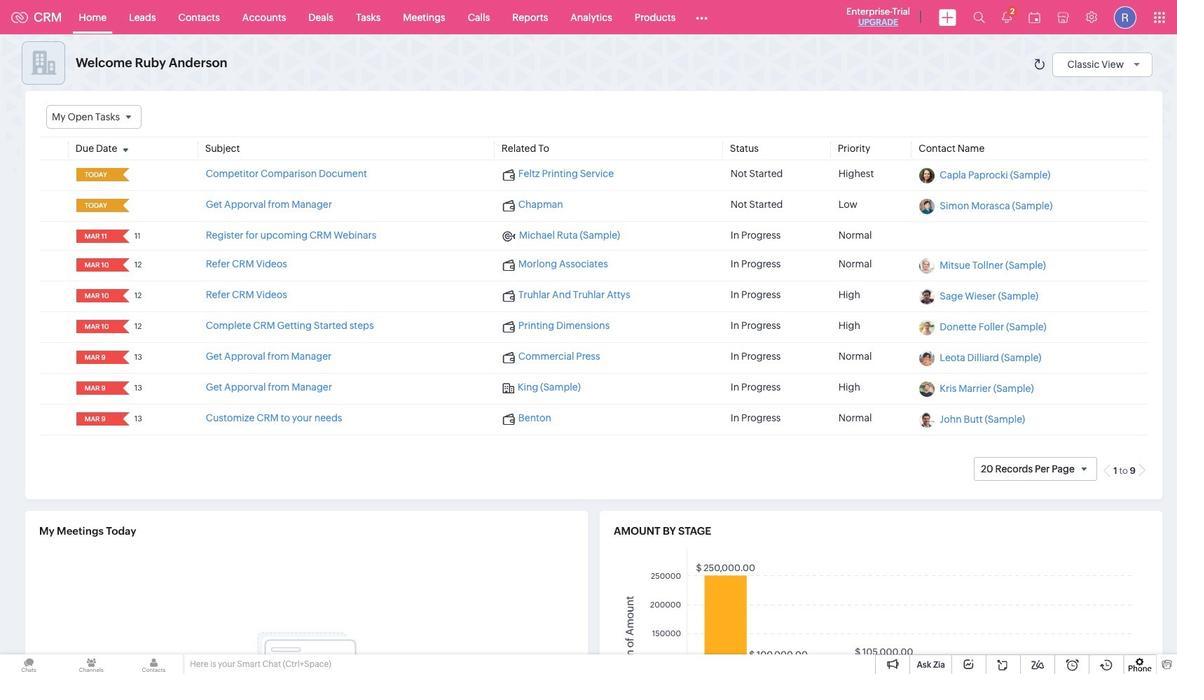 Task type: describe. For each thing, give the bounding box(es) containing it.
channels image
[[62, 655, 120, 675]]

late by  days image
[[117, 170, 134, 179]]

logo image
[[11, 12, 28, 23]]

create menu element
[[931, 0, 965, 34]]

late by  days image
[[117, 201, 134, 210]]

Other Modules field
[[687, 6, 717, 28]]

calendar image
[[1029, 12, 1041, 23]]

create menu image
[[939, 9, 956, 26]]



Task type: locate. For each thing, give the bounding box(es) containing it.
None field
[[46, 105, 142, 129], [80, 168, 113, 182], [80, 199, 113, 212], [80, 230, 113, 243], [80, 259, 113, 272], [80, 290, 113, 303], [80, 320, 113, 334], [80, 351, 113, 365], [80, 382, 113, 395], [80, 413, 113, 426], [46, 105, 142, 129], [80, 168, 113, 182], [80, 199, 113, 212], [80, 230, 113, 243], [80, 259, 113, 272], [80, 290, 113, 303], [80, 320, 113, 334], [80, 351, 113, 365], [80, 382, 113, 395], [80, 413, 113, 426]]

search element
[[965, 0, 994, 34]]

search image
[[973, 11, 985, 23]]

signals element
[[994, 0, 1020, 34]]

chats image
[[0, 655, 58, 675]]

profile image
[[1114, 6, 1137, 28]]

profile element
[[1106, 0, 1145, 34]]

contacts image
[[125, 655, 183, 675]]



Task type: vqa. For each thing, say whether or not it's contained in the screenshot.
Create Menu element
yes



